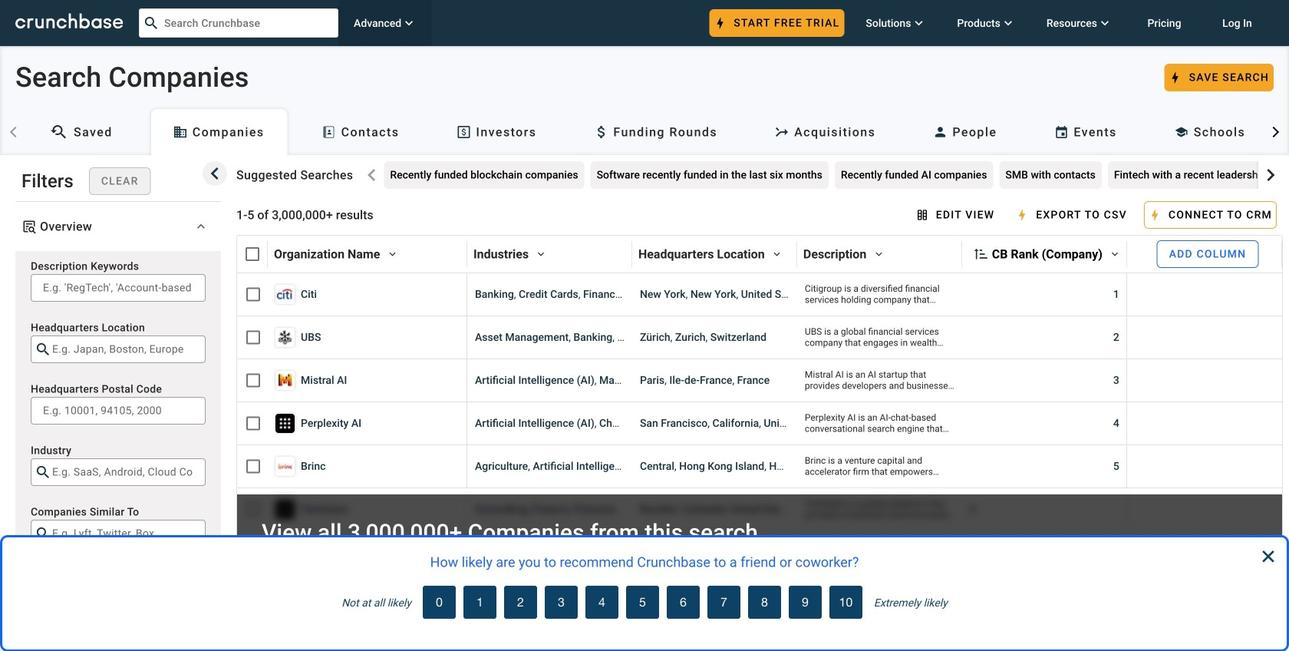 Task type: locate. For each thing, give the bounding box(es) containing it.
region
[[15, 251, 221, 651]]

column settings image
[[529, 242, 554, 266], [765, 242, 790, 266], [867, 242, 892, 266], [1103, 242, 1128, 266]]

3 column settings image from the left
[[867, 242, 892, 266]]

None field
[[31, 458, 206, 486]]

tab list
[[0, 103, 1290, 155]]

1 column settings image from the left
[[529, 242, 554, 266]]

E.g. 'RegTech', 'Account-based Marketing', 'Account-based Selling'  field
[[43, 279, 193, 297]]



Task type: describe. For each thing, give the bounding box(es) containing it.
mistral ai logo image
[[276, 371, 295, 390]]

perplexity ai logo image
[[276, 414, 295, 433]]

E.g. 10001, 94105, 2000 field
[[43, 402, 193, 420]]

citi logo image
[[276, 285, 295, 304]]

2 column settings image from the left
[[765, 242, 790, 266]]

4 column settings image from the left
[[1103, 242, 1128, 266]]

ubs logo image
[[276, 328, 295, 347]]

Search Crunchbase field
[[139, 8, 339, 38]]

brinc logo image
[[276, 457, 295, 476]]

E.g. Lyft, Twitter, Box field
[[52, 524, 193, 543]]

E.g. SaaS, Android, Cloud Computing, Medical Device text field
[[52, 463, 193, 481]]

column settings image
[[380, 242, 405, 266]]

E.g. Japan, Boston, Europe field
[[52, 340, 193, 359]]



